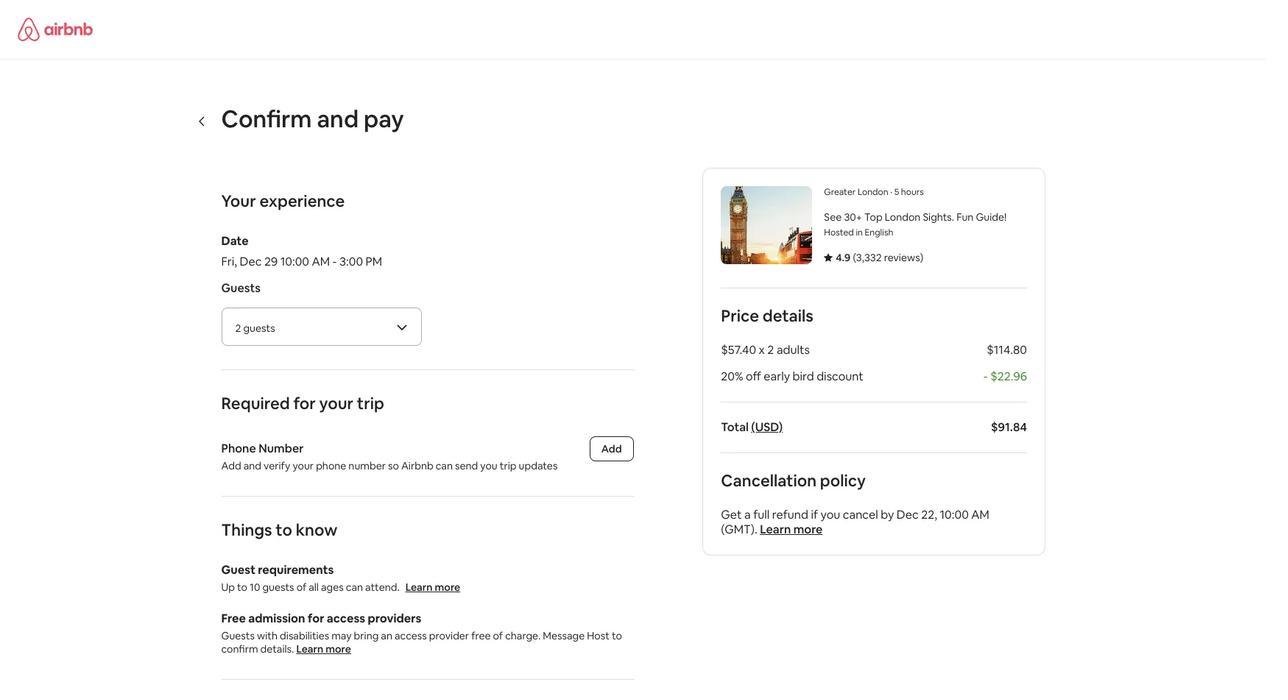 Task type: describe. For each thing, give the bounding box(es) containing it.
date
[[221, 234, 249, 249]]

am inside get a full refund if you cancel by dec 22, 10:00 am (gmt).
[[971, 508, 990, 523]]

- inside date fri, dec 29 10:00 am - 3:00 pm
[[333, 254, 337, 270]]

total (usd)
[[721, 420, 783, 435]]

charge.
[[505, 630, 541, 643]]

can inside guest requirements up to 10 guests of all ages can attend. learn more
[[346, 581, 363, 594]]

experience
[[260, 191, 345, 211]]

guests with disabilities may bring an access provider free of charge. message host to confirm details.
[[221, 630, 625, 656]]

guests inside dropdown button
[[243, 322, 275, 335]]

$91.84
[[991, 420, 1027, 435]]

airbnb
[[401, 460, 434, 473]]

see 30+ top london sights. fun guide! hosted in english
[[824, 211, 1007, 239]]

3:00
[[340, 254, 363, 270]]

guide!
[[976, 211, 1007, 224]]

learn inside guest requirements up to 10 guests of all ages can attend. learn more
[[406, 581, 433, 594]]

20% off early bird discount
[[721, 369, 864, 385]]

add inside phone number add and verify your phone number so airbnb can send you trip updates
[[221, 460, 241, 473]]

disabilities
[[280, 630, 329, 643]]

hours
[[901, 186, 924, 198]]

4.9
[[836, 251, 851, 264]]

0 vertical spatial to
[[276, 520, 292, 541]]

off
[[746, 369, 761, 385]]

$114.80
[[987, 343, 1027, 358]]

cancellation
[[721, 471, 817, 491]]

cancel
[[843, 508, 878, 523]]

your inside phone number add and verify your phone number so airbnb can send you trip updates
[[293, 460, 314, 473]]

ages
[[321, 581, 344, 594]]

10:00 inside get a full refund if you cancel by dec 22, 10:00 am (gmt).
[[940, 508, 969, 523]]

updates
[[519, 460, 558, 473]]

things to know
[[221, 520, 338, 541]]

22,
[[921, 508, 937, 523]]

0 vertical spatial more
[[793, 522, 823, 538]]

0 vertical spatial learn more
[[760, 522, 823, 538]]

29
[[264, 254, 278, 270]]

in
[[856, 227, 863, 239]]

2 guests
[[235, 322, 275, 335]]

top
[[865, 211, 883, 224]]

dec inside get a full refund if you cancel by dec 22, 10:00 am (gmt).
[[897, 508, 919, 523]]

access inside guests with disabilities may bring an access provider free of charge. message host to confirm details.
[[395, 630, 427, 643]]

you inside phone number add and verify your phone number so airbnb can send you trip updates
[[480, 460, 498, 473]]

am inside date fri, dec 29 10:00 am - 3:00 pm
[[312, 254, 330, 270]]

provider
[[429, 630, 469, 643]]

your
[[221, 191, 256, 211]]

if
[[811, 508, 818, 523]]

$57.40
[[721, 343, 756, 358]]

back image
[[196, 115, 208, 127]]

things
[[221, 520, 272, 541]]

bring
[[354, 630, 379, 643]]

x
[[759, 343, 765, 358]]

policy
[[820, 471, 866, 491]]

you inside get a full refund if you cancel by dec 22, 10:00 am (gmt).
[[821, 508, 840, 523]]

can inside phone number add and verify your phone number so airbnb can send you trip updates
[[436, 460, 453, 473]]

see
[[824, 211, 842, 224]]

of inside guests with disabilities may bring an access provider free of charge. message host to confirm details.
[[493, 630, 503, 643]]

0 vertical spatial and
[[317, 104, 359, 134]]

4.9 ( 3,332 reviews )
[[836, 251, 924, 264]]

message
[[543, 630, 585, 643]]

guests for guests
[[221, 281, 261, 296]]

a
[[744, 508, 751, 523]]

phone
[[221, 441, 256, 457]]

guest requirements up to 10 guests of all ages can attend. learn more
[[221, 563, 461, 594]]

0 vertical spatial access
[[327, 611, 365, 627]]

(
[[853, 251, 856, 264]]

number
[[349, 460, 386, 473]]

required
[[221, 393, 290, 414]]

(gmt).
[[721, 522, 757, 538]]

details.
[[260, 643, 294, 656]]

pay
[[364, 104, 404, 134]]

10:00 inside date fri, dec 29 10:00 am - 3:00 pm
[[280, 254, 309, 270]]

1 vertical spatial -
[[984, 369, 988, 385]]

- $22.96
[[984, 369, 1027, 385]]

30+
[[844, 211, 862, 224]]

cancellation policy
[[721, 471, 866, 491]]

guest
[[221, 563, 256, 578]]

send
[[455, 460, 478, 473]]

reviews
[[884, 251, 920, 264]]

confirm
[[221, 104, 312, 134]]

10
[[250, 581, 260, 594]]

20%
[[721, 369, 743, 385]]

with
[[257, 630, 278, 643]]

an
[[381, 630, 393, 643]]

phone
[[316, 460, 346, 473]]

2 inside dropdown button
[[235, 322, 241, 335]]

$22.96
[[991, 369, 1027, 385]]

(usd)
[[751, 420, 783, 435]]

pm
[[366, 254, 382, 270]]

3,332
[[856, 251, 882, 264]]

know
[[296, 520, 338, 541]]

2 vertical spatial learn
[[296, 643, 324, 656]]

greater
[[824, 186, 856, 198]]



Task type: vqa. For each thing, say whether or not it's contained in the screenshot.
search box
no



Task type: locate. For each thing, give the bounding box(es) containing it.
free
[[221, 611, 246, 627]]

1 vertical spatial learn more
[[296, 643, 351, 656]]

0 horizontal spatial to
[[237, 581, 248, 594]]

0 vertical spatial dec
[[240, 254, 262, 270]]

1 vertical spatial 2
[[767, 343, 774, 358]]

0 horizontal spatial 2
[[235, 322, 241, 335]]

0 horizontal spatial am
[[312, 254, 330, 270]]

0 vertical spatial learn more link
[[760, 522, 823, 538]]

0 vertical spatial guests
[[221, 281, 261, 296]]

free admission for access providers
[[221, 611, 422, 627]]

1 guests from the top
[[221, 281, 261, 296]]

free
[[472, 630, 491, 643]]

2 vertical spatial more
[[326, 643, 351, 656]]

am right 22, in the bottom right of the page
[[971, 508, 990, 523]]

learn
[[760, 522, 791, 538], [406, 581, 433, 594], [296, 643, 324, 656]]

0 horizontal spatial dec
[[240, 254, 262, 270]]

guests down fri, at the left
[[221, 281, 261, 296]]

guests for guests with disabilities may bring an access provider free of charge. message host to confirm details.
[[221, 630, 255, 643]]

am left the 3:00
[[312, 254, 330, 270]]

fri,
[[221, 254, 237, 270]]

admission
[[248, 611, 305, 627]]

guests inside guest requirements up to 10 guests of all ages can attend. learn more
[[263, 581, 294, 594]]

london left ·
[[858, 186, 888, 198]]

your up "phone"
[[319, 393, 354, 414]]

- left $22.96
[[984, 369, 988, 385]]

price
[[721, 306, 759, 326]]

learn down 'free admission for access providers' at the bottom left
[[296, 643, 324, 656]]

up
[[221, 581, 235, 594]]

1 vertical spatial trip
[[500, 460, 517, 473]]

you right send
[[480, 460, 498, 473]]

more left bring
[[326, 643, 351, 656]]

date fri, dec 29 10:00 am - 3:00 pm
[[221, 234, 382, 270]]

guests down free
[[221, 630, 255, 643]]

to left 10
[[237, 581, 248, 594]]

can right ages
[[346, 581, 363, 594]]

and
[[317, 104, 359, 134], [244, 460, 262, 473]]

10:00 right 29
[[280, 254, 309, 270]]

2 vertical spatial learn more link
[[296, 643, 351, 656]]

greater london · 5 hours
[[824, 186, 924, 198]]

of right free
[[493, 630, 503, 643]]

for right required
[[294, 393, 316, 414]]

1 vertical spatial your
[[293, 460, 314, 473]]

2 vertical spatial to
[[612, 630, 622, 643]]

can
[[436, 460, 453, 473], [346, 581, 363, 594]]

trip
[[357, 393, 384, 414], [500, 460, 517, 473]]

providers
[[368, 611, 422, 627]]

1 horizontal spatial 2
[[767, 343, 774, 358]]

get
[[721, 508, 742, 523]]

0 horizontal spatial of
[[297, 581, 307, 594]]

learn more link for free admission for access providers
[[296, 643, 351, 656]]

to inside guests with disabilities may bring an access provider free of charge. message host to confirm details.
[[612, 630, 622, 643]]

0 horizontal spatial -
[[333, 254, 337, 270]]

1 vertical spatial guests
[[263, 581, 294, 594]]

guests right 10
[[263, 581, 294, 594]]

learn more link up providers
[[406, 581, 461, 594]]

1 horizontal spatial learn more link
[[406, 581, 461, 594]]

access down providers
[[395, 630, 427, 643]]

0 vertical spatial add
[[602, 443, 622, 456]]

1 vertical spatial access
[[395, 630, 427, 643]]

0 vertical spatial 10:00
[[280, 254, 309, 270]]

0 horizontal spatial your
[[293, 460, 314, 473]]

2 down fri, at the left
[[235, 322, 241, 335]]

adults
[[777, 343, 810, 358]]

add button
[[590, 437, 634, 462]]

guests
[[221, 281, 261, 296], [221, 630, 255, 643]]

more right "full"
[[793, 522, 823, 538]]

guests inside guests with disabilities may bring an access provider free of charge. message host to confirm details.
[[221, 630, 255, 643]]

1 vertical spatial of
[[493, 630, 503, 643]]

2 right x
[[767, 343, 774, 358]]

learn more link for guest requirements
[[406, 581, 461, 594]]

your experience
[[221, 191, 345, 211]]

dec right by
[[897, 508, 919, 523]]

1 vertical spatial learn
[[406, 581, 433, 594]]

to right host
[[612, 630, 622, 643]]

1 horizontal spatial -
[[984, 369, 988, 385]]

confirm
[[221, 643, 258, 656]]

1 vertical spatial more
[[435, 581, 461, 594]]

learn more down 'free admission for access providers' at the bottom left
[[296, 643, 351, 656]]

10:00 right 22, in the bottom right of the page
[[940, 508, 969, 523]]

0 horizontal spatial 10:00
[[280, 254, 309, 270]]

0 horizontal spatial can
[[346, 581, 363, 594]]

- left the 3:00
[[333, 254, 337, 270]]

$57.40 x 2 adults
[[721, 343, 810, 358]]

-
[[333, 254, 337, 270], [984, 369, 988, 385]]

0 vertical spatial for
[[294, 393, 316, 414]]

0 vertical spatial of
[[297, 581, 307, 594]]

1 horizontal spatial add
[[602, 443, 622, 456]]

to
[[276, 520, 292, 541], [237, 581, 248, 594], [612, 630, 622, 643]]

1 vertical spatial dec
[[897, 508, 919, 523]]

2 horizontal spatial learn more link
[[760, 522, 823, 538]]

1 vertical spatial for
[[308, 611, 325, 627]]

london down 5 at the top right of the page
[[885, 211, 921, 224]]

verify
[[264, 460, 290, 473]]

required for your trip
[[221, 393, 384, 414]]

requirements
[[258, 563, 334, 578]]

1 horizontal spatial you
[[821, 508, 840, 523]]

2 horizontal spatial learn
[[760, 522, 791, 538]]

2 guests button
[[222, 309, 421, 345]]

your
[[319, 393, 354, 414], [293, 460, 314, 473]]

guests
[[243, 322, 275, 335], [263, 581, 294, 594]]

1 horizontal spatial learn
[[406, 581, 433, 594]]

0 vertical spatial -
[[333, 254, 337, 270]]

0 vertical spatial guests
[[243, 322, 275, 335]]

by
[[881, 508, 894, 523]]

trip up phone number add and verify your phone number so airbnb can send you trip updates
[[357, 393, 384, 414]]

)
[[920, 251, 924, 264]]

1 horizontal spatial your
[[319, 393, 354, 414]]

0 horizontal spatial and
[[244, 460, 262, 473]]

learn more right a
[[760, 522, 823, 538]]

·
[[890, 186, 892, 198]]

to inside guest requirements up to 10 guests of all ages can attend. learn more
[[237, 581, 248, 594]]

1 vertical spatial am
[[971, 508, 990, 523]]

get a full refund if you cancel by dec 22, 10:00 am (gmt).
[[721, 508, 990, 538]]

0 horizontal spatial learn more
[[296, 643, 351, 656]]

2 horizontal spatial more
[[793, 522, 823, 538]]

and left pay
[[317, 104, 359, 134]]

for
[[294, 393, 316, 414], [308, 611, 325, 627]]

phone number add and verify your phone number so airbnb can send you trip updates
[[221, 441, 558, 473]]

more
[[793, 522, 823, 538], [435, 581, 461, 594], [326, 643, 351, 656]]

can left send
[[436, 460, 453, 473]]

1 horizontal spatial 10:00
[[940, 508, 969, 523]]

1 vertical spatial learn more link
[[406, 581, 461, 594]]

1 vertical spatial guests
[[221, 630, 255, 643]]

0 vertical spatial learn
[[760, 522, 791, 538]]

learn right "attend."
[[406, 581, 433, 594]]

all
[[309, 581, 319, 594]]

1 horizontal spatial of
[[493, 630, 503, 643]]

trip left updates
[[500, 460, 517, 473]]

1 horizontal spatial access
[[395, 630, 427, 643]]

1 horizontal spatial learn more
[[760, 522, 823, 538]]

0 horizontal spatial you
[[480, 460, 498, 473]]

add
[[602, 443, 622, 456], [221, 460, 241, 473]]

hosted
[[824, 227, 854, 239]]

price details
[[721, 306, 813, 326]]

dec left 29
[[240, 254, 262, 270]]

1 horizontal spatial am
[[971, 508, 990, 523]]

0 vertical spatial you
[[480, 460, 498, 473]]

of left the all
[[297, 581, 307, 594]]

guests down 29
[[243, 322, 275, 335]]

0 horizontal spatial access
[[327, 611, 365, 627]]

trip inside phone number add and verify your phone number so airbnb can send you trip updates
[[500, 460, 517, 473]]

1 horizontal spatial can
[[436, 460, 453, 473]]

1 vertical spatial can
[[346, 581, 363, 594]]

refund
[[772, 508, 808, 523]]

fun
[[957, 211, 974, 224]]

0 vertical spatial trip
[[357, 393, 384, 414]]

0 horizontal spatial trip
[[357, 393, 384, 414]]

add inside button
[[602, 443, 622, 456]]

2
[[235, 322, 241, 335], [767, 343, 774, 358]]

1 horizontal spatial dec
[[897, 508, 919, 523]]

access
[[327, 611, 365, 627], [395, 630, 427, 643]]

0 horizontal spatial add
[[221, 460, 241, 473]]

access up the may
[[327, 611, 365, 627]]

more inside guest requirements up to 10 guests of all ages can attend. learn more
[[435, 581, 461, 594]]

0 vertical spatial your
[[319, 393, 354, 414]]

and inside phone number add and verify your phone number so airbnb can send you trip updates
[[244, 460, 262, 473]]

learn more link right a
[[760, 522, 823, 538]]

1 vertical spatial 10:00
[[940, 508, 969, 523]]

1 horizontal spatial and
[[317, 104, 359, 134]]

of inside guest requirements up to 10 guests of all ages can attend. learn more
[[297, 581, 307, 594]]

2 horizontal spatial to
[[612, 630, 622, 643]]

you right if
[[821, 508, 840, 523]]

number
[[259, 441, 304, 457]]

dec inside date fri, dec 29 10:00 am - 3:00 pm
[[240, 254, 262, 270]]

learn more link
[[760, 522, 823, 538], [406, 581, 461, 594], [296, 643, 351, 656]]

full
[[753, 508, 770, 523]]

1 vertical spatial add
[[221, 460, 241, 473]]

may
[[332, 630, 352, 643]]

more up "provider"
[[435, 581, 461, 594]]

and down the phone on the bottom left
[[244, 460, 262, 473]]

learn more
[[760, 522, 823, 538], [296, 643, 351, 656]]

1 vertical spatial you
[[821, 508, 840, 523]]

0 vertical spatial 2
[[235, 322, 241, 335]]

discount
[[817, 369, 864, 385]]

1 horizontal spatial trip
[[500, 460, 517, 473]]

bird
[[793, 369, 814, 385]]

5
[[894, 186, 899, 198]]

your right verify
[[293, 460, 314, 473]]

you
[[480, 460, 498, 473], [821, 508, 840, 523]]

learn right a
[[760, 522, 791, 538]]

0 horizontal spatial more
[[326, 643, 351, 656]]

1 horizontal spatial to
[[276, 520, 292, 541]]

details
[[763, 306, 813, 326]]

0 vertical spatial london
[[858, 186, 888, 198]]

1 vertical spatial and
[[244, 460, 262, 473]]

10:00
[[280, 254, 309, 270], [940, 508, 969, 523]]

0 horizontal spatial learn
[[296, 643, 324, 656]]

1 vertical spatial to
[[237, 581, 248, 594]]

total
[[721, 420, 749, 435]]

0 horizontal spatial learn more link
[[296, 643, 351, 656]]

(usd) button
[[751, 420, 783, 435]]

early
[[764, 369, 790, 385]]

2 guests from the top
[[221, 630, 255, 643]]

attend.
[[365, 581, 400, 594]]

to left know
[[276, 520, 292, 541]]

0 vertical spatial can
[[436, 460, 453, 473]]

0 vertical spatial am
[[312, 254, 330, 270]]

english
[[865, 227, 893, 239]]

dec
[[240, 254, 262, 270], [897, 508, 919, 523]]

learn more link down 'free admission for access providers' at the bottom left
[[296, 643, 351, 656]]

1 horizontal spatial more
[[435, 581, 461, 594]]

london inside see 30+ top london sights. fun guide! hosted in english
[[885, 211, 921, 224]]

1 vertical spatial london
[[885, 211, 921, 224]]

for up disabilities
[[308, 611, 325, 627]]



